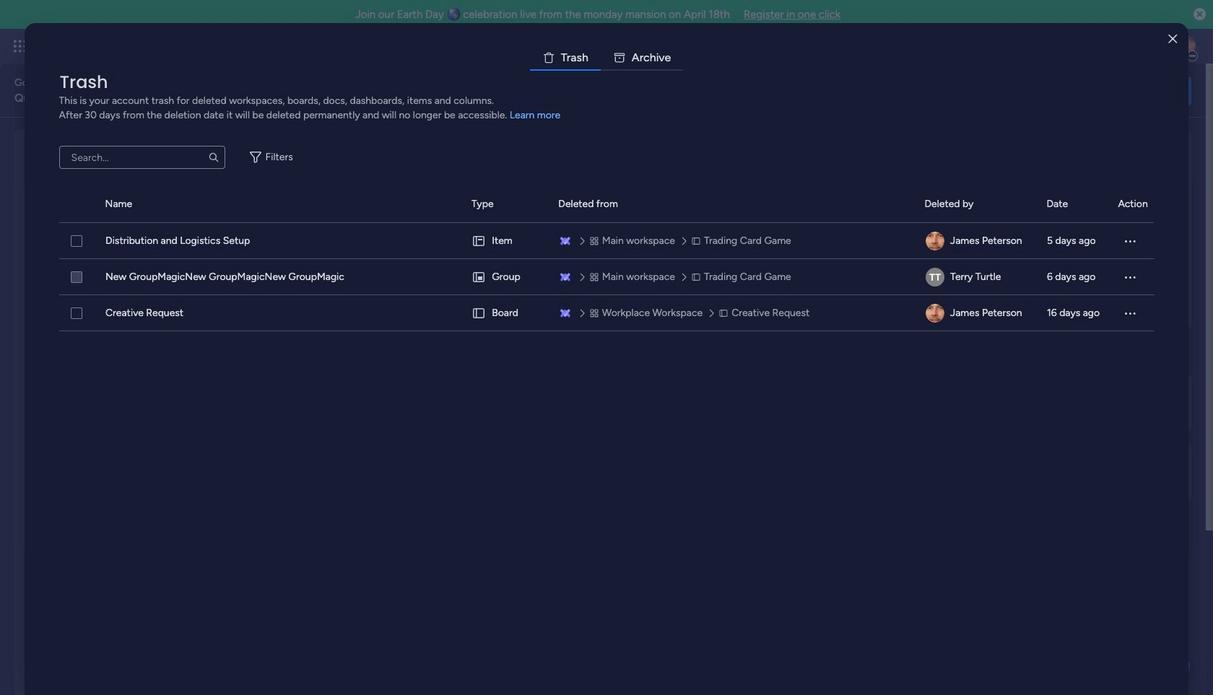 Task type: vqa. For each thing, say whether or not it's contained in the screenshot.
James Peterson icon to the top
yes



Task type: describe. For each thing, give the bounding box(es) containing it.
1 public board image from the left
[[50, 293, 66, 308]]

getting started element
[[975, 374, 1192, 432]]

2 row from the top
[[59, 259, 1155, 295]]

terry turtle image
[[926, 268, 945, 287]]

0 vertical spatial james peterson image
[[1173, 35, 1196, 58]]

3 column header from the left
[[471, 186, 541, 222]]

add to favorites image for 1st public board icon from the left
[[226, 293, 240, 307]]

1 column header from the left
[[59, 186, 88, 222]]

help center element
[[975, 443, 1192, 501]]

templates image image
[[988, 138, 1179, 238]]

public board image
[[275, 293, 291, 308]]

3 row from the top
[[59, 295, 1155, 332]]

3 public board image from the left
[[725, 293, 741, 308]]

2 menu image from the top
[[1123, 270, 1137, 285]]

close image
[[1169, 34, 1178, 44]]



Task type: locate. For each thing, give the bounding box(es) containing it.
table
[[59, 186, 1155, 673]]

column header
[[59, 186, 88, 222], [105, 186, 454, 222], [471, 186, 541, 222], [559, 186, 908, 222], [925, 186, 1030, 222], [1047, 186, 1101, 222], [1118, 186, 1155, 222]]

add to favorites image
[[451, 293, 465, 307]]

3 add to favorites image from the left
[[901, 293, 915, 307]]

1 vertical spatial james peterson image
[[926, 232, 945, 251]]

2 horizontal spatial public board image
[[725, 293, 741, 308]]

0 vertical spatial menu image
[[1123, 234, 1137, 248]]

1 horizontal spatial component image
[[725, 315, 738, 328]]

james peterson image for first menu image from the top
[[926, 232, 945, 251]]

james peterson image for third menu image from the top of the page
[[926, 304, 945, 323]]

1 horizontal spatial add to favorites image
[[676, 293, 690, 307]]

2 vertical spatial menu image
[[1123, 306, 1137, 321]]

component image for 2nd public board icon from the right
[[500, 315, 513, 328]]

component image for 3rd public board icon
[[725, 315, 738, 328]]

2 column header from the left
[[105, 186, 454, 222]]

row group
[[59, 186, 1155, 223]]

public board image
[[50, 293, 66, 308], [500, 293, 516, 308], [725, 293, 741, 308]]

2 vertical spatial james peterson image
[[926, 304, 945, 323]]

2 add to favorites image from the left
[[676, 293, 690, 307]]

1 menu image from the top
[[1123, 234, 1137, 248]]

menu image
[[1123, 234, 1137, 248], [1123, 270, 1137, 285], [1123, 306, 1137, 321]]

add to favorites image
[[226, 293, 240, 307], [676, 293, 690, 307], [901, 293, 915, 307]]

add to favorites image for 3rd public board icon
[[901, 293, 915, 307]]

1 horizontal spatial public board image
[[500, 293, 516, 308]]

2 public board image from the left
[[500, 293, 516, 308]]

1 row from the top
[[59, 223, 1155, 259]]

james peterson image
[[1173, 35, 1196, 58], [926, 232, 945, 251], [926, 304, 945, 323]]

1 add to favorites image from the left
[[226, 293, 240, 307]]

Search for items in the recycle bin search field
[[59, 146, 225, 169]]

component image
[[500, 315, 513, 328], [725, 315, 738, 328]]

5 column header from the left
[[925, 186, 1030, 222]]

0 horizontal spatial add to favorites image
[[226, 293, 240, 307]]

0 horizontal spatial public board image
[[50, 293, 66, 308]]

0 horizontal spatial component image
[[500, 315, 513, 328]]

4 column header from the left
[[559, 186, 908, 222]]

row
[[59, 223, 1155, 259], [59, 259, 1155, 295], [59, 295, 1155, 332]]

2 horizontal spatial add to favorites image
[[901, 293, 915, 307]]

3 menu image from the top
[[1123, 306, 1137, 321]]

6 column header from the left
[[1047, 186, 1101, 222]]

1 component image from the left
[[500, 315, 513, 328]]

1 vertical spatial menu image
[[1123, 270, 1137, 285]]

7 column header from the left
[[1118, 186, 1155, 222]]

cell
[[472, 223, 541, 259], [925, 223, 1030, 259], [472, 259, 541, 295], [925, 259, 1030, 295], [472, 295, 541, 332], [925, 295, 1030, 332]]

2 component image from the left
[[725, 315, 738, 328]]

quick search results list box
[[32, 164, 941, 355]]

add to favorites image for 2nd public board icon from the right
[[676, 293, 690, 307]]

select product image
[[13, 39, 27, 53]]

1 image
[[1000, 30, 1013, 46]]

search image
[[208, 152, 219, 163]]

None search field
[[59, 146, 225, 169]]



